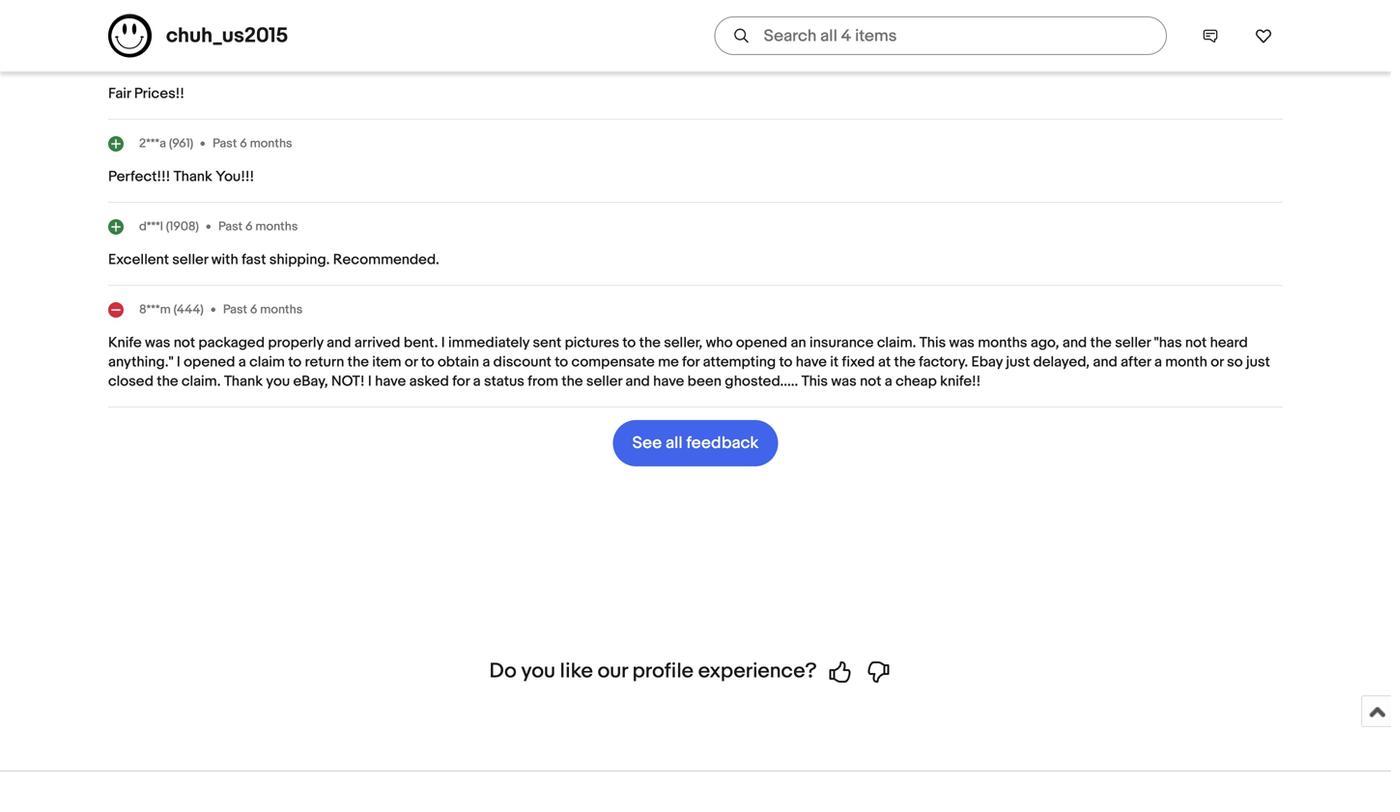 Task type: describe. For each thing, give the bounding box(es) containing it.
cheap
[[896, 373, 937, 390]]

1 or from the left
[[405, 354, 418, 371]]

months inside the knife was not packaged properly and arrived bent.  i immediately sent pictures to the seller, who opened an insurance claim.  this was months ago, and the seller "has not heard anything." i opened a claim to return the item or to obtain a discount to compensate me for attempting to have it fixed at the factory.  ebay just delayed, and after a month or so just closed the claim.  thank you ebay, not!  i have asked for a status from the seller and have been ghosted..... this was not a cheap knife!!
[[978, 334, 1027, 352]]

to down properly
[[288, 354, 302, 371]]

like
[[560, 659, 593, 684]]

d***l
[[139, 219, 163, 234]]

recommended.
[[333, 251, 439, 269]]

insurance
[[810, 334, 874, 352]]

delayed,
[[1033, 354, 1090, 371]]

bent.
[[404, 334, 438, 352]]

not inside took 10 days from receiving payment to actually shipping out. poor communication. poor description of flaws. these are not "two small scratches which are barely noticable" as seen in the pictures
[[895, 0, 917, 0]]

all
[[666, 433, 683, 454]]

immediately
[[448, 334, 529, 352]]

perfect!!!
[[108, 168, 170, 185]]

days
[[160, 0, 191, 0]]

a down obtain
[[473, 373, 481, 390]]

8***m
[[139, 302, 171, 317]]

and up delayed, at the top right of page
[[1062, 334, 1087, 352]]

prices!!
[[134, 85, 184, 102]]

shipping
[[425, 0, 482, 0]]

1 are from the left
[[871, 0, 892, 0]]

2***a (961)
[[139, 136, 193, 151]]

1 horizontal spatial seller
[[586, 373, 622, 390]]

the down compensate
[[562, 373, 583, 390]]

thank inside the knife was not packaged properly and arrived bent.  i immediately sent pictures to the seller, who opened an insurance claim.  this was months ago, and the seller "has not heard anything." i opened a claim to return the item or to obtain a discount to compensate me for attempting to have it fixed at the factory.  ebay just delayed, and after a month or so just closed the claim.  thank you ebay, not!  i have asked for a status from the seller and have been ghosted..... this was not a cheap knife!!
[[224, 373, 263, 390]]

claim
[[249, 354, 285, 371]]

profile
[[632, 659, 694, 684]]

status
[[484, 373, 524, 390]]

excellent seller with fast shipping.  recommended.
[[108, 251, 439, 269]]

1 vertical spatial seller
[[1115, 334, 1151, 352]]

fair
[[108, 85, 131, 102]]

fixed
[[842, 354, 875, 371]]

"two
[[920, 0, 951, 0]]

in
[[144, 2, 155, 19]]

which
[[1061, 0, 1099, 0]]

do you like our profile experience?
[[489, 659, 817, 684]]

ago,
[[1031, 334, 1059, 352]]

a down immediately
[[482, 354, 490, 371]]

0 vertical spatial opened
[[736, 334, 787, 352]]

6 for with
[[245, 219, 253, 234]]

1 horizontal spatial you
[[521, 659, 555, 684]]

1 horizontal spatial claim.
[[877, 334, 916, 352]]

Search all 4 items field
[[715, 16, 1167, 55]]

packaged
[[198, 334, 265, 352]]

knife
[[108, 334, 142, 352]]

chuh_us2015
[[166, 23, 288, 48]]

perfect!!!  thank you!!!
[[108, 168, 254, 185]]

past for you!!!
[[213, 136, 237, 151]]

from inside took 10 days from receiving payment to actually shipping out. poor communication. poor description of flaws. these are not "two small scratches which are barely noticable" as seen in the pictures
[[194, 0, 225, 0]]

see
[[632, 433, 662, 454]]

the up not!
[[347, 354, 369, 371]]

pictures inside the knife was not packaged properly and arrived bent.  i immediately sent pictures to the seller, who opened an insurance claim.  this was months ago, and the seller "has not heard anything." i opened a claim to return the item or to obtain a discount to compensate me for attempting to have it fixed at the factory.  ebay just delayed, and after a month or so just closed the claim.  thank you ebay, not!  i have asked for a status from the seller and have been ghosted..... this was not a cheap knife!!
[[565, 334, 619, 352]]

closed
[[108, 373, 154, 390]]

8***m (444)
[[139, 302, 204, 317]]

0 horizontal spatial thank
[[174, 168, 212, 185]]

do
[[489, 659, 517, 684]]

at
[[878, 354, 891, 371]]

chuh_us2015 link
[[166, 23, 288, 48]]

g***r
[[139, 53, 164, 68]]

0 horizontal spatial seller
[[172, 251, 208, 269]]

(412)
[[167, 53, 192, 68]]

with
[[211, 251, 238, 269]]

(444)
[[173, 302, 204, 317]]

an
[[791, 334, 806, 352]]

compensate
[[571, 354, 655, 371]]

item
[[372, 354, 401, 371]]

ebay
[[971, 354, 1003, 371]]

excellent
[[108, 251, 169, 269]]

to up compensate
[[623, 334, 636, 352]]

2***a
[[139, 136, 166, 151]]

2 horizontal spatial was
[[949, 334, 975, 352]]

obtain
[[438, 354, 479, 371]]

the up me
[[639, 334, 661, 352]]

0 horizontal spatial i
[[177, 354, 180, 371]]

properly
[[268, 334, 323, 352]]

2 horizontal spatial i
[[441, 334, 445, 352]]

and left "after"
[[1093, 354, 1117, 371]]

past 6 months for not
[[223, 302, 303, 317]]

seen
[[108, 2, 141, 19]]

fair prices!!
[[108, 85, 184, 102]]

return
[[305, 354, 344, 371]]

attempting
[[703, 354, 776, 371]]

1 poor from the left
[[514, 0, 545, 0]]

(1908)
[[166, 219, 199, 234]]

a down at
[[885, 373, 892, 390]]

the inside took 10 days from receiving payment to actually shipping out. poor communication. poor description of flaws. these are not "two small scratches which are barely noticable" as seen in the pictures
[[158, 2, 180, 19]]

scratches
[[993, 0, 1058, 0]]

flaws.
[[788, 0, 825, 0]]

these
[[828, 0, 868, 0]]

of
[[771, 0, 784, 0]]

not!
[[331, 373, 365, 390]]

pictures inside took 10 days from receiving payment to actually shipping out. poor communication. poor description of flaws. these are not "two small scratches which are barely noticable" as seen in the pictures
[[183, 2, 238, 19]]

so
[[1227, 354, 1243, 371]]

asked
[[409, 373, 449, 390]]

months for not
[[260, 302, 303, 317]]



Task type: locate. For each thing, give the bounding box(es) containing it.
after
[[1121, 354, 1151, 371]]

seller,
[[664, 334, 703, 352]]

ghosted.....
[[725, 373, 798, 390]]

thank down claim
[[224, 373, 263, 390]]

to up asked
[[421, 354, 434, 371]]

0 horizontal spatial was
[[145, 334, 170, 352]]

footer
[[0, 771, 1391, 785]]

past 6 months up you!!!
[[213, 136, 292, 151]]

1 vertical spatial from
[[528, 373, 558, 390]]

to left actually in the top left of the page
[[354, 0, 368, 0]]

1 vertical spatial past
[[218, 219, 243, 234]]

1 vertical spatial i
[[177, 354, 180, 371]]

0 horizontal spatial have
[[375, 373, 406, 390]]

small
[[955, 0, 990, 0]]

as
[[1242, 0, 1257, 0]]

1 vertical spatial past 6 months
[[218, 219, 298, 234]]

to down an
[[779, 354, 793, 371]]

1 vertical spatial thank
[[224, 373, 263, 390]]

have
[[796, 354, 827, 371], [375, 373, 406, 390], [653, 373, 684, 390]]

barely
[[1127, 0, 1167, 0]]

"has
[[1154, 334, 1182, 352]]

you down claim
[[266, 373, 290, 390]]

i right not!
[[368, 373, 372, 390]]

1 horizontal spatial thank
[[224, 373, 263, 390]]

description
[[693, 0, 768, 0]]

claim. down packaged
[[181, 373, 221, 390]]

see all feedback
[[632, 433, 759, 454]]

0 horizontal spatial from
[[194, 0, 225, 0]]

have left it
[[796, 354, 827, 371]]

have down me
[[653, 373, 684, 390]]

1 vertical spatial pictures
[[565, 334, 619, 352]]

0 vertical spatial past
[[213, 136, 237, 151]]

the right at
[[894, 354, 916, 371]]

poor right out.
[[514, 0, 545, 0]]

you right do
[[521, 659, 555, 684]]

pictures up compensate
[[565, 334, 619, 352]]

0 vertical spatial claim.
[[877, 334, 916, 352]]

opened up attempting
[[736, 334, 787, 352]]

6
[[240, 136, 247, 151], [245, 219, 253, 234], [250, 302, 257, 317]]

1 vertical spatial 6
[[245, 219, 253, 234]]

not up month
[[1185, 334, 1207, 352]]

month
[[1165, 354, 1207, 371]]

payment
[[293, 0, 351, 0]]

past
[[213, 136, 237, 151], [218, 219, 243, 234], [223, 302, 247, 317]]

past up you!!!
[[213, 136, 237, 151]]

1 horizontal spatial or
[[1211, 354, 1224, 371]]

2 vertical spatial 6
[[250, 302, 257, 317]]

been
[[687, 373, 722, 390]]

you
[[266, 373, 290, 390], [521, 659, 555, 684]]

was down it
[[831, 373, 857, 390]]

arrived
[[354, 334, 400, 352]]

(961)
[[169, 136, 193, 151]]

a down packaged
[[238, 354, 246, 371]]

factory.
[[919, 354, 968, 371]]

1 vertical spatial claim.
[[181, 373, 221, 390]]

0 vertical spatial seller
[[172, 251, 208, 269]]

to
[[354, 0, 368, 0], [623, 334, 636, 352], [288, 354, 302, 371], [421, 354, 434, 371], [555, 354, 568, 371], [779, 354, 793, 371]]

months
[[250, 136, 292, 151], [255, 219, 298, 234], [260, 302, 303, 317], [978, 334, 1027, 352]]

seller down compensate
[[586, 373, 622, 390]]

chuh_us2015 image
[[108, 14, 152, 57]]

claim. up at
[[877, 334, 916, 352]]

claim.
[[877, 334, 916, 352], [181, 373, 221, 390]]

past for with
[[218, 219, 243, 234]]

from down discount
[[528, 373, 558, 390]]

from
[[194, 0, 225, 0], [528, 373, 558, 390]]

knife was not packaged properly and arrived bent.  i immediately sent pictures to the seller, who opened an insurance claim.  this was months ago, and the seller "has not heard anything." i opened a claim to return the item or to obtain a discount to compensate me for attempting to have it fixed at the factory.  ebay just delayed, and after a month or so just closed the claim.  thank you ebay, not!  i have asked for a status from the seller and have been ghosted..... this was not a cheap knife!!
[[108, 334, 1270, 390]]

2 vertical spatial past 6 months
[[223, 302, 303, 317]]

1 horizontal spatial for
[[682, 354, 700, 371]]

1 horizontal spatial have
[[653, 373, 684, 390]]

poor
[[514, 0, 545, 0], [658, 0, 689, 0]]

1 horizontal spatial just
[[1246, 354, 1270, 371]]

2 vertical spatial seller
[[586, 373, 622, 390]]

1 horizontal spatial poor
[[658, 0, 689, 0]]

are
[[871, 0, 892, 0], [1102, 0, 1123, 0]]

0 horizontal spatial just
[[1006, 354, 1030, 371]]

0 horizontal spatial pictures
[[183, 2, 238, 19]]

from right days
[[194, 0, 225, 0]]

for down seller,
[[682, 354, 700, 371]]

and down compensate
[[625, 373, 650, 390]]

took 10 days from receiving payment to actually shipping out. poor communication. poor description of flaws. these are not "two small scratches which are barely noticable" as seen in the pictures
[[108, 0, 1257, 19]]

was up "factory."
[[949, 334, 975, 352]]

seller
[[172, 251, 208, 269], [1115, 334, 1151, 352], [586, 373, 622, 390]]

2 just from the left
[[1246, 354, 1270, 371]]

to down sent in the left top of the page
[[555, 354, 568, 371]]

have down item
[[375, 373, 406, 390]]

g***r (412)
[[139, 53, 192, 68]]

past up with
[[218, 219, 243, 234]]

this
[[919, 334, 946, 352], [801, 373, 828, 390]]

me
[[658, 354, 679, 371]]

seller up "after"
[[1115, 334, 1151, 352]]

ebay,
[[293, 373, 328, 390]]

past 6 months for you!!!
[[213, 136, 292, 151]]

0 vertical spatial from
[[194, 0, 225, 0]]

0 vertical spatial you
[[266, 373, 290, 390]]

10
[[143, 0, 157, 0]]

noticable"
[[1170, 0, 1239, 0]]

or left so
[[1211, 354, 1224, 371]]

1 horizontal spatial i
[[368, 373, 372, 390]]

months up ebay
[[978, 334, 1027, 352]]

knife!!
[[940, 373, 981, 390]]

2 are from the left
[[1102, 0, 1123, 0]]

0 horizontal spatial opened
[[184, 354, 235, 371]]

months up properly
[[260, 302, 303, 317]]

opened down packaged
[[184, 354, 235, 371]]

a
[[238, 354, 246, 371], [482, 354, 490, 371], [1154, 354, 1162, 371], [473, 373, 481, 390], [885, 373, 892, 390]]

this up "factory."
[[919, 334, 946, 352]]

i right 'anything."'
[[177, 354, 180, 371]]

for down obtain
[[452, 373, 470, 390]]

past 6 months up packaged
[[223, 302, 303, 317]]

just right so
[[1246, 354, 1270, 371]]

communication.
[[548, 0, 655, 0]]

a down "has
[[1154, 354, 1162, 371]]

d***l (1908)
[[139, 219, 199, 234]]

0 horizontal spatial for
[[452, 373, 470, 390]]

1 vertical spatial this
[[801, 373, 828, 390]]

past 6 months for with
[[218, 219, 298, 234]]

0 horizontal spatial poor
[[514, 0, 545, 0]]

fast
[[242, 251, 266, 269]]

2 vertical spatial i
[[368, 373, 372, 390]]

2 horizontal spatial seller
[[1115, 334, 1151, 352]]

are right these
[[871, 0, 892, 0]]

6 for you!!!
[[240, 136, 247, 151]]

the
[[158, 2, 180, 19], [639, 334, 661, 352], [1090, 334, 1112, 352], [347, 354, 369, 371], [894, 354, 916, 371], [157, 373, 178, 390], [562, 373, 583, 390]]

0 horizontal spatial you
[[266, 373, 290, 390]]

receiving
[[228, 0, 290, 0]]

past 6 months up fast
[[218, 219, 298, 234]]

not
[[895, 0, 917, 0], [174, 334, 195, 352], [1185, 334, 1207, 352], [860, 373, 881, 390]]

poor left the description
[[658, 0, 689, 0]]

6 up fast
[[245, 219, 253, 234]]

months for you!!!
[[250, 136, 292, 151]]

shipping.
[[269, 251, 330, 269]]

0 vertical spatial thank
[[174, 168, 212, 185]]

0 vertical spatial i
[[441, 334, 445, 352]]

or
[[405, 354, 418, 371], [1211, 354, 1224, 371]]

pictures up chuh_us2015
[[183, 2, 238, 19]]

6 up you!!!
[[240, 136, 247, 151]]

are right which
[[1102, 0, 1123, 0]]

who
[[706, 334, 733, 352]]

thank down (961)
[[174, 168, 212, 185]]

and up return
[[327, 334, 351, 352]]

2 horizontal spatial have
[[796, 354, 827, 371]]

took
[[108, 0, 140, 0]]

just right ebay
[[1006, 354, 1030, 371]]

1 horizontal spatial from
[[528, 373, 558, 390]]

discount
[[493, 354, 551, 371]]

0 horizontal spatial claim.
[[181, 373, 221, 390]]

it
[[830, 354, 839, 371]]

1 just from the left
[[1006, 354, 1030, 371]]

from inside the knife was not packaged properly and arrived bent.  i immediately sent pictures to the seller, who opened an insurance claim.  this was months ago, and the seller "has not heard anything." i opened a claim to return the item or to obtain a discount to compensate me for attempting to have it fixed at the factory.  ebay just delayed, and after a month or so just closed the claim.  thank you ebay, not!  i have asked for a status from the seller and have been ghosted..... this was not a cheap knife!!
[[528, 373, 558, 390]]

you inside the knife was not packaged properly and arrived bent.  i immediately sent pictures to the seller, who opened an insurance claim.  this was months ago, and the seller "has not heard anything." i opened a claim to return the item or to obtain a discount to compensate me for attempting to have it fixed at the factory.  ebay just delayed, and after a month or so just closed the claim.  thank you ebay, not!  i have asked for a status from the seller and have been ghosted..... this was not a cheap knife!!
[[266, 373, 290, 390]]

out.
[[486, 0, 511, 0]]

thank
[[174, 168, 212, 185], [224, 373, 263, 390]]

months up you!!!
[[250, 136, 292, 151]]

0 vertical spatial pictures
[[183, 2, 238, 19]]

0 horizontal spatial this
[[801, 373, 828, 390]]

months for with
[[255, 219, 298, 234]]

2 poor from the left
[[658, 0, 689, 0]]

the down days
[[158, 2, 180, 19]]

this down an
[[801, 373, 828, 390]]

past for not
[[223, 302, 247, 317]]

past up packaged
[[223, 302, 247, 317]]

not down (444)
[[174, 334, 195, 352]]

or down bent.
[[405, 354, 418, 371]]

heard
[[1210, 334, 1248, 352]]

1 horizontal spatial are
[[1102, 0, 1123, 0]]

6 for not
[[250, 302, 257, 317]]

anything."
[[108, 354, 173, 371]]

0 vertical spatial past 6 months
[[213, 136, 292, 151]]

1 horizontal spatial pictures
[[565, 334, 619, 352]]

just
[[1006, 354, 1030, 371], [1246, 354, 1270, 371]]

sent
[[533, 334, 561, 352]]

you!!!
[[216, 168, 254, 185]]

1 vertical spatial opened
[[184, 354, 235, 371]]

was up 'anything."'
[[145, 334, 170, 352]]

1 vertical spatial you
[[521, 659, 555, 684]]

1 vertical spatial for
[[452, 373, 470, 390]]

save this seller chuh_us2015 image
[[1255, 27, 1272, 44]]

0 vertical spatial this
[[919, 334, 946, 352]]

i
[[441, 334, 445, 352], [177, 354, 180, 371], [368, 373, 372, 390]]

experience?
[[698, 659, 817, 684]]

to inside took 10 days from receiving payment to actually shipping out. poor communication. poor description of flaws. these are not "two small scratches which are barely noticable" as seen in the pictures
[[354, 0, 368, 0]]

6 up packaged
[[250, 302, 257, 317]]

and
[[327, 334, 351, 352], [1062, 334, 1087, 352], [1093, 354, 1117, 371], [625, 373, 650, 390]]

past 6 months
[[213, 136, 292, 151], [218, 219, 298, 234], [223, 302, 303, 317]]

1 horizontal spatial this
[[919, 334, 946, 352]]

0 vertical spatial 6
[[240, 136, 247, 151]]

0 horizontal spatial or
[[405, 354, 418, 371]]

seller down (1908)
[[172, 251, 208, 269]]

1 horizontal spatial opened
[[736, 334, 787, 352]]

feedback
[[686, 433, 759, 454]]

2 or from the left
[[1211, 354, 1224, 371]]

our
[[598, 659, 628, 684]]

i right bent.
[[441, 334, 445, 352]]

not down fixed
[[860, 373, 881, 390]]

not left the "two
[[895, 0, 917, 0]]

0 horizontal spatial are
[[871, 0, 892, 0]]

months up excellent seller with fast shipping.  recommended.
[[255, 219, 298, 234]]

the down 'anything."'
[[157, 373, 178, 390]]

1 horizontal spatial was
[[831, 373, 857, 390]]

see all feedback link
[[613, 420, 778, 467]]

the right ago,
[[1090, 334, 1112, 352]]

0 vertical spatial for
[[682, 354, 700, 371]]

2 vertical spatial past
[[223, 302, 247, 317]]

actually
[[371, 0, 422, 0]]



Task type: vqa. For each thing, say whether or not it's contained in the screenshot.
Deals within dialog
no



